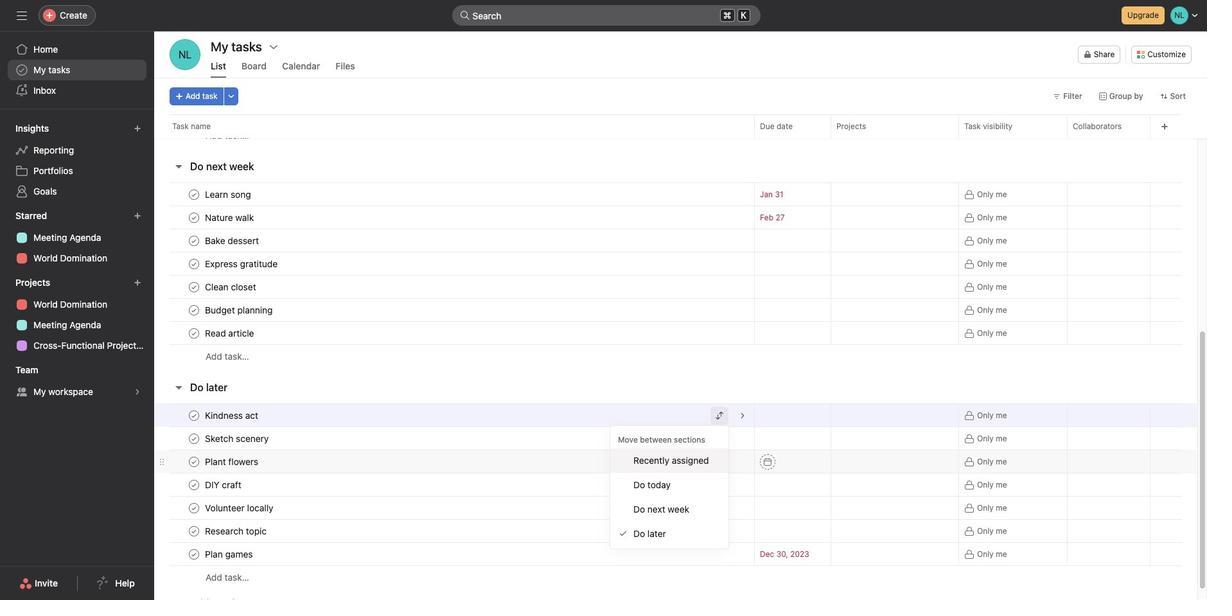 Task type: vqa. For each thing, say whether or not it's contained in the screenshot.
the Underline image
no



Task type: describe. For each thing, give the bounding box(es) containing it.
16 row from the top
[[154, 519, 1198, 543]]

6 row from the top
[[154, 252, 1198, 276]]

collapse task list for this group image for "header do next week" tree grid
[[174, 161, 184, 172]]

mark complete image for task name text box within clean closet cell
[[186, 279, 202, 295]]

details image inside kindness act cell
[[739, 412, 747, 419]]

linked projects for research topic cell
[[831, 519, 959, 543]]

task name text field for mark complete option within the budget planning cell
[[202, 304, 277, 317]]

18 row from the top
[[154, 566, 1198, 589]]

mark complete checkbox for plan games cell
[[186, 547, 202, 562]]

mark complete image for budget planning cell
[[186, 302, 202, 318]]

details image for diy craft cell
[[739, 481, 747, 489]]

mark complete image for read article cell
[[186, 326, 202, 341]]

2 move tasks between sections image from the top
[[716, 550, 724, 558]]

kindness act cell
[[154, 404, 754, 427]]

task name text field for plant flowers cell
[[202, 455, 262, 468]]

mark complete checkbox for research topic cell
[[186, 523, 202, 539]]

add items to starred image
[[134, 212, 141, 220]]

research topic cell
[[154, 519, 754, 543]]

mark complete checkbox for clean closet cell
[[186, 279, 202, 295]]

header do later tree grid
[[154, 404, 1198, 589]]

mark complete checkbox for 14th row from the bottom of the page
[[186, 233, 202, 248]]

mark complete checkbox for diy craft cell
[[186, 477, 202, 493]]

nature walk cell
[[154, 206, 754, 229]]

17 row from the top
[[154, 542, 1198, 566]]

starred element
[[0, 204, 154, 271]]

prominent image
[[460, 10, 470, 21]]

linked projects for nature walk cell
[[831, 206, 959, 229]]

task name text field for diy craft cell
[[202, 478, 245, 491]]

task name text field for sketch scenery cell
[[202, 432, 273, 445]]

mark complete checkbox for 13th row from the top of the page
[[186, 454, 202, 469]]

mark complete checkbox for budget planning cell
[[186, 302, 202, 318]]

mark complete checkbox for the learn song cell
[[186, 187, 202, 202]]

details image for research topic cell
[[739, 527, 747, 535]]

task name text field for kindness act cell
[[202, 409, 262, 422]]

11 row from the top
[[154, 404, 1198, 427]]

linked projects for clean closet cell
[[831, 275, 959, 299]]

mark complete image for sketch scenery cell
[[186, 431, 202, 446]]

linked projects for plan games cell
[[831, 542, 959, 566]]

linked projects for volunteer locally cell
[[831, 496, 959, 520]]

mark complete checkbox for sketch scenery cell
[[186, 431, 202, 446]]

8 row from the top
[[154, 298, 1198, 322]]

task name text field for research topic cell
[[202, 525, 271, 538]]

linked projects for read article cell
[[831, 321, 959, 345]]

volunteer locally cell
[[154, 496, 754, 520]]

sketch scenery cell
[[154, 427, 754, 451]]

new insights image
[[134, 125, 141, 132]]

4 row from the top
[[154, 206, 1198, 229]]

mark complete image for task name text field within the plant flowers cell
[[186, 454, 202, 469]]

task name text field for mark complete option in the nature walk "cell"
[[202, 211, 258, 224]]

mark complete image for task name text field within research topic cell
[[186, 523, 202, 539]]

1 move tasks between sections image from the top
[[716, 412, 724, 419]]

projects element
[[0, 271, 154, 359]]

budget planning cell
[[154, 298, 754, 322]]

task name text field for mark complete option inside the learn song cell
[[202, 188, 255, 201]]

mark complete image for diy craft cell
[[186, 477, 202, 493]]

linked projects for kindness act cell
[[831, 404, 959, 427]]

task name text field for mark complete checkbox inside the bake dessert cell
[[202, 234, 263, 247]]

bake dessert cell
[[154, 229, 754, 253]]

details image for the volunteer locally "cell"
[[739, 504, 747, 512]]

details image for plant flowers cell
[[739, 458, 747, 466]]

header do today tree grid
[[154, 0, 1198, 147]]

mark complete image for task name text box in bake dessert cell
[[186, 233, 202, 248]]

linked projects for sketch scenery cell
[[831, 427, 959, 451]]

task name text field for mark complete checkbox inside the volunteer locally "cell"
[[202, 502, 277, 514]]

task name text field for mark complete option in clean closet cell
[[202, 281, 260, 293]]



Task type: locate. For each thing, give the bounding box(es) containing it.
mark complete image inside plant flowers cell
[[186, 454, 202, 469]]

5 mark complete checkbox from the top
[[186, 500, 202, 516]]

mark complete checkbox inside plant flowers cell
[[186, 454, 202, 469]]

mark complete image inside read article cell
[[186, 326, 202, 341]]

task name text field inside research topic cell
[[202, 525, 271, 538]]

1 mark complete image from the top
[[186, 210, 202, 225]]

global element
[[0, 31, 154, 109]]

Search tasks, projects, and more text field
[[452, 5, 761, 26]]

linked projects for diy craft cell
[[831, 473, 959, 497]]

5 mark complete checkbox from the top
[[186, 302, 202, 318]]

task name text field inside nature walk "cell"
[[202, 211, 258, 224]]

1 vertical spatial collapse task list for this group image
[[174, 382, 184, 393]]

3 details image from the top
[[739, 458, 747, 466]]

0 vertical spatial move tasks between sections image
[[716, 412, 724, 419]]

view profile settings image
[[170, 39, 201, 70]]

Task name text field
[[202, 188, 255, 201], [202, 211, 258, 224], [202, 234, 263, 247], [202, 281, 260, 293], [202, 304, 277, 317], [202, 502, 277, 514]]

mark complete image
[[186, 187, 202, 202], [186, 233, 202, 248], [186, 256, 202, 272], [186, 279, 202, 295], [186, 408, 202, 423], [186, 454, 202, 469], [186, 500, 202, 516], [186, 523, 202, 539], [186, 547, 202, 562]]

2 mark complete image from the top
[[186, 233, 202, 248]]

option
[[611, 449, 729, 473]]

header do next week tree grid
[[154, 183, 1198, 368]]

task name text field inside the learn song cell
[[202, 188, 255, 201]]

5 task name text field from the top
[[202, 455, 262, 468]]

linked projects for plant flowers cell
[[831, 450, 959, 474]]

1 vertical spatial move tasks between sections image
[[716, 550, 724, 558]]

3 mark complete checkbox from the top
[[186, 256, 202, 272]]

insights element
[[0, 117, 154, 204]]

5 task name text field from the top
[[202, 304, 277, 317]]

linked projects for learn song cell
[[831, 183, 959, 206]]

2 row from the top
[[154, 123, 1198, 147]]

collapse task list for this group image for the header do later tree grid
[[174, 382, 184, 393]]

task name text field inside sketch scenery cell
[[202, 432, 273, 445]]

4 mark complete image from the top
[[186, 431, 202, 446]]

14 row from the top
[[154, 473, 1198, 497]]

teams element
[[0, 359, 154, 405]]

details image inside plant flowers cell
[[739, 458, 747, 466]]

move tasks between sections image
[[716, 412, 724, 419], [716, 550, 724, 558]]

task name text field inside diy craft cell
[[202, 478, 245, 491]]

9 row from the top
[[154, 321, 1198, 345]]

1 task name text field from the top
[[202, 188, 255, 201]]

mark complete image
[[186, 210, 202, 225], [186, 302, 202, 318], [186, 326, 202, 341], [186, 431, 202, 446], [186, 477, 202, 493]]

read article cell
[[154, 321, 754, 345]]

1 collapse task list for this group image from the top
[[174, 161, 184, 172]]

1 mark complete checkbox from the top
[[186, 187, 202, 202]]

8 mark complete image from the top
[[186, 523, 202, 539]]

5 mark complete image from the top
[[186, 477, 202, 493]]

details image inside diy craft cell
[[739, 481, 747, 489]]

Task name text field
[[202, 257, 282, 270], [202, 327, 258, 340], [202, 409, 262, 422], [202, 432, 273, 445], [202, 455, 262, 468], [202, 478, 245, 491], [202, 525, 271, 538], [202, 548, 257, 561]]

task name text field for express gratitude cell
[[202, 257, 282, 270]]

3 mark complete image from the top
[[186, 326, 202, 341]]

mark complete checkbox inside bake dessert cell
[[186, 233, 202, 248]]

details image inside sketch scenery cell
[[739, 435, 747, 442]]

1 details image from the top
[[739, 504, 747, 512]]

mark complete image inside express gratitude cell
[[186, 256, 202, 272]]

plan games cell
[[154, 542, 754, 566]]

mark complete image for task name text field in the kindness act cell
[[186, 408, 202, 423]]

2 mark complete checkbox from the top
[[186, 326, 202, 341]]

plant flowers cell
[[154, 450, 754, 474]]

mark complete image inside research topic cell
[[186, 523, 202, 539]]

1 details image from the top
[[739, 412, 747, 419]]

linked projects for bake dessert cell
[[831, 229, 959, 253]]

0 vertical spatial collapse task list for this group image
[[174, 161, 184, 172]]

mark complete checkbox inside the volunteer locally "cell"
[[186, 500, 202, 516]]

mark complete checkbox for 4th row from the bottom
[[186, 500, 202, 516]]

mark complete checkbox inside research topic cell
[[186, 523, 202, 539]]

task name text field for read article cell
[[202, 327, 258, 340]]

mark complete image inside nature walk "cell"
[[186, 210, 202, 225]]

mark complete image for task name text box within the the volunteer locally "cell"
[[186, 500, 202, 516]]

task name text field inside read article cell
[[202, 327, 258, 340]]

2 mark complete checkbox from the top
[[186, 210, 202, 225]]

mark complete checkbox inside plan games cell
[[186, 547, 202, 562]]

9 mark complete image from the top
[[186, 547, 202, 562]]

3 task name text field from the top
[[202, 409, 262, 422]]

task name text field inside kindness act cell
[[202, 409, 262, 422]]

mark complete image for task name text box within the the learn song cell
[[186, 187, 202, 202]]

mark complete checkbox inside nature walk "cell"
[[186, 210, 202, 225]]

clean closet cell
[[154, 275, 754, 299]]

show options image
[[269, 42, 279, 52]]

new project or portfolio image
[[134, 279, 141, 287]]

3 task name text field from the top
[[202, 234, 263, 247]]

mark complete checkbox inside clean closet cell
[[186, 279, 202, 295]]

task name text field inside plant flowers cell
[[202, 455, 262, 468]]

mark complete checkbox for 9th row from the top
[[186, 326, 202, 341]]

3 row from the top
[[154, 183, 1198, 206]]

Mark complete checkbox
[[186, 233, 202, 248], [186, 326, 202, 341], [186, 408, 202, 423], [186, 454, 202, 469], [186, 500, 202, 516]]

mark complete checkbox inside diy craft cell
[[186, 477, 202, 493]]

5 row from the top
[[154, 229, 1198, 253]]

15 row from the top
[[154, 496, 1198, 520]]

4 mark complete checkbox from the top
[[186, 279, 202, 295]]

9 mark complete checkbox from the top
[[186, 547, 202, 562]]

mark complete checkbox for express gratitude cell
[[186, 256, 202, 272]]

mark complete checkbox inside express gratitude cell
[[186, 256, 202, 272]]

see details, my workspace image
[[134, 388, 141, 396]]

hide sidebar image
[[17, 10, 27, 21]]

mark complete checkbox for nature walk "cell"
[[186, 210, 202, 225]]

6 mark complete image from the top
[[186, 454, 202, 469]]

details image
[[739, 504, 747, 512], [739, 527, 747, 535]]

6 mark complete checkbox from the top
[[186, 431, 202, 446]]

4 details image from the top
[[739, 481, 747, 489]]

linked projects for budget planning cell
[[831, 298, 959, 322]]

mark complete checkbox inside read article cell
[[186, 326, 202, 341]]

mark complete checkbox inside the learn song cell
[[186, 187, 202, 202]]

2 mark complete image from the top
[[186, 302, 202, 318]]

7 task name text field from the top
[[202, 525, 271, 538]]

0 vertical spatial details image
[[739, 504, 747, 512]]

details image
[[739, 412, 747, 419], [739, 435, 747, 442], [739, 458, 747, 466], [739, 481, 747, 489]]

mark complete image for nature walk "cell"
[[186, 210, 202, 225]]

mark complete checkbox for 11th row
[[186, 408, 202, 423]]

4 mark complete checkbox from the top
[[186, 454, 202, 469]]

linked projects for express gratitude cell
[[831, 252, 959, 276]]

mark complete image for task name text field inside express gratitude cell
[[186, 256, 202, 272]]

task name text field for plan games cell
[[202, 548, 257, 561]]

diy craft cell
[[154, 473, 754, 497]]

mark complete checkbox inside kindness act cell
[[186, 408, 202, 423]]

add field image
[[1161, 123, 1169, 130]]

row
[[154, 114, 1208, 138], [154, 123, 1198, 147], [154, 183, 1198, 206], [154, 206, 1198, 229], [154, 229, 1198, 253], [154, 252, 1198, 276], [154, 275, 1198, 299], [154, 298, 1198, 322], [154, 321, 1198, 345], [154, 344, 1198, 368], [154, 404, 1198, 427], [154, 427, 1198, 451], [154, 450, 1198, 474], [154, 473, 1198, 497], [154, 496, 1198, 520], [154, 519, 1198, 543], [154, 542, 1198, 566], [154, 566, 1198, 589]]

1 task name text field from the top
[[202, 257, 282, 270]]

mark complete image inside bake dessert cell
[[186, 233, 202, 248]]

mark complete image inside clean closet cell
[[186, 279, 202, 295]]

2 task name text field from the top
[[202, 327, 258, 340]]

7 row from the top
[[154, 275, 1198, 299]]

1 mark complete checkbox from the top
[[186, 233, 202, 248]]

8 task name text field from the top
[[202, 548, 257, 561]]

None field
[[452, 5, 761, 26]]

Mark complete checkbox
[[186, 187, 202, 202], [186, 210, 202, 225], [186, 256, 202, 272], [186, 279, 202, 295], [186, 302, 202, 318], [186, 431, 202, 446], [186, 477, 202, 493], [186, 523, 202, 539], [186, 547, 202, 562]]

5 mark complete image from the top
[[186, 408, 202, 423]]

mark complete image for task name text field inside plan games cell
[[186, 547, 202, 562]]

details image for sketch scenery cell
[[739, 435, 747, 442]]

mark complete image inside kindness act cell
[[186, 408, 202, 423]]

task name text field inside bake dessert cell
[[202, 234, 263, 247]]

13 row from the top
[[154, 450, 1198, 474]]

10 row from the top
[[154, 344, 1198, 368]]

12 row from the top
[[154, 427, 1198, 451]]

collapse task list for this group image
[[174, 161, 184, 172], [174, 382, 184, 393]]

4 mark complete image from the top
[[186, 279, 202, 295]]

mark complete image inside the learn song cell
[[186, 187, 202, 202]]

4 task name text field from the top
[[202, 432, 273, 445]]

1 row from the top
[[154, 114, 1208, 138]]

mark complete image inside plan games cell
[[186, 547, 202, 562]]

7 mark complete image from the top
[[186, 500, 202, 516]]

1 mark complete image from the top
[[186, 187, 202, 202]]

task name text field inside the volunteer locally "cell"
[[202, 502, 277, 514]]

2 details image from the top
[[739, 527, 747, 535]]

4 task name text field from the top
[[202, 281, 260, 293]]

3 mark complete image from the top
[[186, 256, 202, 272]]

2 collapse task list for this group image from the top
[[174, 382, 184, 393]]

task name text field inside plan games cell
[[202, 548, 257, 561]]

mark complete image inside the volunteer locally "cell"
[[186, 500, 202, 516]]

6 task name text field from the top
[[202, 502, 277, 514]]

learn song cell
[[154, 183, 754, 206]]

3 mark complete checkbox from the top
[[186, 408, 202, 423]]

mark complete checkbox inside budget planning cell
[[186, 302, 202, 318]]

8 mark complete checkbox from the top
[[186, 523, 202, 539]]

7 mark complete checkbox from the top
[[186, 477, 202, 493]]

2 task name text field from the top
[[202, 211, 258, 224]]

1 vertical spatial details image
[[739, 527, 747, 535]]

mark complete checkbox inside sketch scenery cell
[[186, 431, 202, 446]]

mark complete image inside budget planning cell
[[186, 302, 202, 318]]

6 task name text field from the top
[[202, 478, 245, 491]]

task name text field inside budget planning cell
[[202, 304, 277, 317]]

task name text field inside clean closet cell
[[202, 281, 260, 293]]

task name text field inside express gratitude cell
[[202, 257, 282, 270]]

express gratitude cell
[[154, 252, 754, 276]]

more actions image
[[227, 93, 235, 100]]

2 details image from the top
[[739, 435, 747, 442]]



